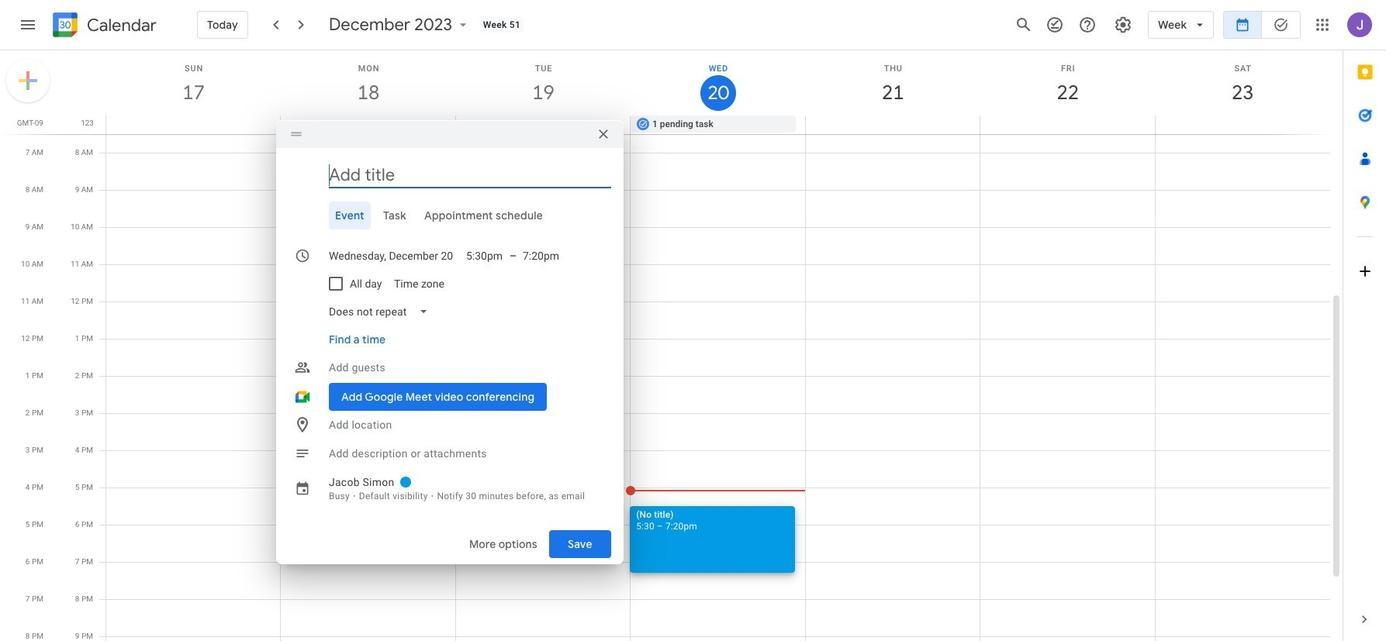 Task type: locate. For each thing, give the bounding box(es) containing it.
january 3 element
[[439, 433, 457, 452]]

29 element
[[487, 411, 505, 430]]

grid
[[0, 50, 1343, 642]]

heading inside the calendar element
[[84, 16, 157, 35]]

to element
[[510, 250, 517, 262]]

cell inside row group
[[436, 388, 460, 410]]

december 2023 grid
[[338, 301, 532, 453]]

14 element
[[463, 368, 481, 387]]

november 26 element
[[367, 324, 386, 343]]

november 27 element
[[391, 324, 410, 343]]

30 element
[[510, 411, 529, 430]]

26 element
[[415, 411, 434, 430]]

row
[[99, 116, 1343, 134], [341, 301, 532, 323], [341, 323, 532, 345], [341, 345, 532, 366], [341, 366, 532, 388], [341, 388, 532, 410], [341, 410, 532, 432], [341, 432, 532, 453]]

23 element
[[510, 390, 529, 408]]

cell
[[106, 116, 281, 134], [281, 116, 456, 134], [456, 116, 631, 134], [806, 116, 981, 134], [981, 116, 1155, 134], [1155, 116, 1330, 134], [436, 388, 460, 410]]

tab list
[[1344, 50, 1387, 598], [289, 202, 612, 230]]

column header
[[341, 301, 365, 323]]

main drawer image
[[19, 16, 37, 34]]

row group inside december 2023 grid
[[341, 323, 532, 453]]

End time text field
[[523, 242, 561, 270]]

january 1 element
[[391, 433, 410, 452]]

Add title text field
[[329, 164, 612, 187]]

heading
[[84, 16, 157, 35]]

4 element
[[391, 346, 410, 365]]

12 element
[[415, 368, 434, 387]]

27 element
[[439, 411, 457, 430]]

10 element
[[367, 368, 386, 387]]

19 element
[[415, 390, 434, 408]]

settings menu image
[[1115, 16, 1133, 34]]

row group
[[341, 323, 532, 453]]



Task type: describe. For each thing, give the bounding box(es) containing it.
20, today element
[[439, 390, 457, 408]]

week 1 row header
[[341, 432, 365, 453]]

Start time text field
[[466, 242, 504, 270]]

0 horizontal spatial tab list
[[289, 202, 612, 230]]

Start date text field
[[329, 242, 454, 270]]

11 element
[[391, 368, 410, 387]]

3 element
[[367, 346, 386, 365]]

31 element
[[367, 433, 386, 452]]

15 element
[[487, 368, 505, 387]]

january 5 element
[[487, 433, 505, 452]]

week 49 row header
[[341, 345, 365, 366]]

january 2 element
[[415, 433, 434, 452]]

calendar element
[[50, 9, 157, 43]]

column header inside december 2023 grid
[[341, 301, 365, 323]]

21 element
[[463, 390, 481, 408]]

13 element
[[439, 368, 457, 387]]

17 element
[[367, 390, 386, 408]]

24 element
[[367, 411, 386, 430]]

16 element
[[510, 368, 529, 387]]

january 4 element
[[463, 433, 481, 452]]

28 element
[[463, 411, 481, 430]]

18 element
[[391, 390, 410, 408]]

1 horizontal spatial tab list
[[1344, 50, 1387, 598]]

22 element
[[487, 390, 505, 408]]

25 element
[[391, 411, 410, 430]]



Task type: vqa. For each thing, say whether or not it's contained in the screenshot.
November 26 element
yes



